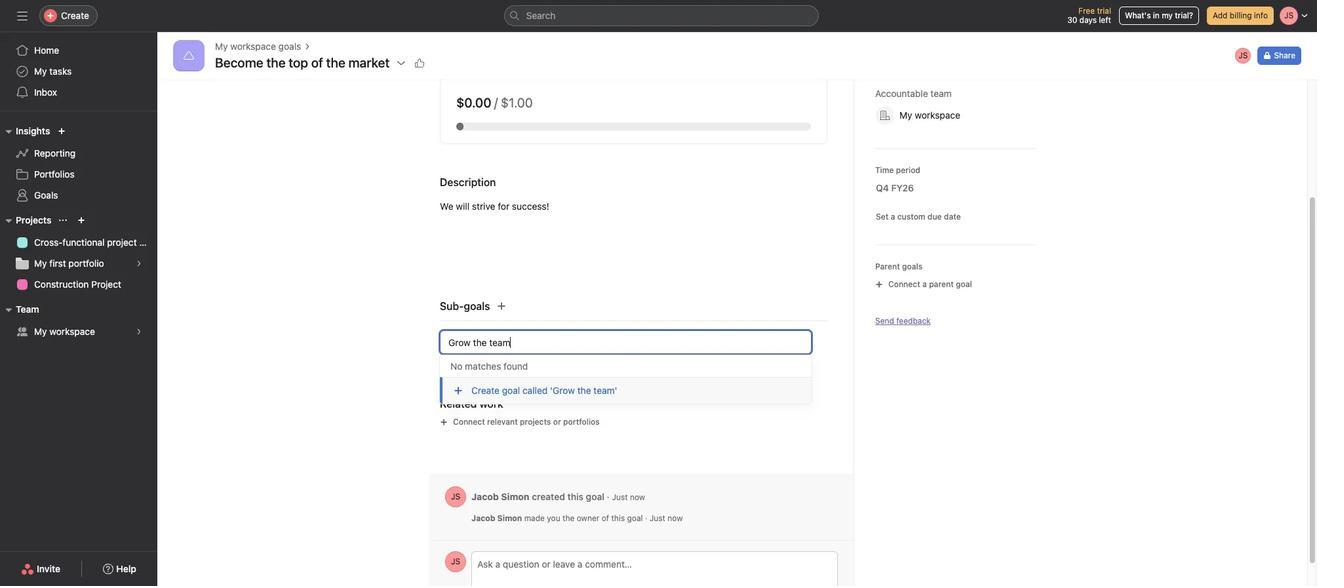 Task type: locate. For each thing, give the bounding box(es) containing it.
connect down parent goals
[[889, 279, 921, 289]]

0 horizontal spatial connect
[[453, 417, 485, 427]]

0 vertical spatial simon
[[501, 491, 530, 502]]

connect for parent goals
[[889, 279, 921, 289]]

30
[[1068, 15, 1078, 25]]

create up 'home' link
[[61, 10, 89, 21]]

time
[[876, 165, 894, 175]]

0 horizontal spatial ·
[[607, 491, 610, 502]]

1 vertical spatial simon
[[497, 513, 522, 523]]

connect
[[889, 279, 921, 289], [453, 417, 485, 427]]

goals up top
[[279, 41, 301, 52]]

a left parent
[[923, 279, 927, 289]]

my down team
[[34, 326, 47, 337]]

0 horizontal spatial a
[[891, 212, 895, 222]]

create goal called 'grow the team' option
[[440, 377, 812, 404]]

create up related work
[[472, 385, 500, 396]]

projects element
[[0, 209, 157, 298]]

goals
[[34, 190, 58, 201]]

a
[[891, 212, 895, 222], [923, 279, 927, 289]]

cross-
[[34, 237, 63, 248]]

goal left called
[[502, 385, 520, 396]]

of
[[311, 55, 323, 70], [602, 513, 609, 523]]

1 horizontal spatial just
[[650, 513, 666, 523]]

goals up 'connect a parent goal' button
[[902, 262, 923, 272]]

1 horizontal spatial goals
[[464, 300, 490, 312]]

parent goals
[[876, 262, 923, 272]]

Start typing the name of a goal text field
[[440, 331, 812, 354]]

fy26
[[892, 182, 914, 193]]

0 vertical spatial this
[[568, 491, 584, 502]]

cross-functional project plan link
[[8, 232, 157, 253]]

workspace down team
[[915, 110, 961, 121]]

· up jacob simon made you the owner of this goal · just now
[[607, 491, 610, 502]]

show options image
[[396, 58, 407, 68]]

my first portfolio
[[34, 258, 104, 269]]

simon for made
[[497, 513, 522, 523]]

my inside teams element
[[34, 326, 47, 337]]

of right top
[[311, 55, 323, 70]]

· right owner
[[645, 513, 648, 523]]

this right owner
[[612, 513, 625, 523]]

my workspace inside teams element
[[34, 326, 95, 337]]

jacob left made
[[472, 513, 495, 523]]

0 horizontal spatial my workspace
[[34, 326, 95, 337]]

0 horizontal spatial goals
[[279, 41, 301, 52]]

for
[[498, 201, 510, 212]]

goal inside button
[[956, 279, 972, 289]]

workspace inside teams element
[[49, 326, 95, 337]]

1 vertical spatial now
[[668, 513, 683, 523]]

plan
[[139, 237, 157, 248]]

1 vertical spatial jacob
[[472, 513, 495, 523]]

1 vertical spatial the
[[578, 385, 591, 396]]

parent
[[929, 279, 954, 289]]

send feedback
[[876, 316, 931, 326]]

search button
[[504, 5, 819, 26]]

jacob simon link up made
[[472, 491, 530, 502]]

0 vertical spatial create
[[61, 10, 89, 21]]

a inside set a custom due date button
[[891, 212, 895, 222]]

project
[[107, 237, 137, 248]]

goal right owner
[[627, 513, 643, 523]]

jacob left created
[[472, 491, 499, 502]]

trial
[[1097, 6, 1112, 16]]

1 horizontal spatial create
[[472, 385, 500, 396]]

add goal image
[[497, 301, 507, 312]]

search
[[526, 10, 556, 21]]

1 horizontal spatial the
[[563, 513, 575, 523]]

0 vertical spatial jacob simon link
[[472, 491, 530, 502]]

my for my workspace link
[[34, 326, 47, 337]]

my inside projects element
[[34, 258, 47, 269]]

tasks
[[49, 66, 72, 77]]

new image
[[58, 127, 66, 135]]

workspace inside dropdown button
[[915, 110, 961, 121]]

what's in my trial? button
[[1119, 7, 1199, 25]]

what's in my trial?
[[1125, 10, 1194, 20]]

project
[[91, 279, 121, 290]]

my workspace inside dropdown button
[[900, 110, 961, 121]]

send feedback link
[[876, 315, 931, 327]]

in
[[1153, 10, 1160, 20]]

q4 fy26 button
[[868, 176, 936, 200]]

insights element
[[0, 119, 157, 209]]

1 jacob from the top
[[472, 491, 499, 502]]

created
[[532, 491, 565, 502]]

2 vertical spatial goals
[[464, 300, 490, 312]]

left
[[1099, 15, 1112, 25]]

jacob for made
[[472, 513, 495, 523]]

reporting
[[34, 148, 75, 159]]

0 horizontal spatial just
[[612, 492, 628, 502]]

2 vertical spatial workspace
[[49, 326, 95, 337]]

1 horizontal spatial a
[[923, 279, 927, 289]]

1 vertical spatial this
[[612, 513, 625, 523]]

owner
[[577, 513, 600, 523]]

construction project
[[34, 279, 121, 290]]

create goal called 'grow the team'
[[472, 385, 618, 396]]

add billing info button
[[1207, 7, 1274, 25]]

0 likes. click to like this task image
[[415, 58, 425, 68]]

0 vertical spatial a
[[891, 212, 895, 222]]

a inside 'connect a parent goal' button
[[923, 279, 927, 289]]

1 horizontal spatial my workspace
[[900, 110, 961, 121]]

1 vertical spatial a
[[923, 279, 927, 289]]

js
[[1239, 50, 1248, 60], [451, 492, 460, 502], [451, 557, 460, 567]]

now inside jacob simon created this goal · just now
[[630, 492, 645, 502]]

my for my tasks link
[[34, 66, 47, 77]]

0 vertical spatial of
[[311, 55, 323, 70]]

2 vertical spatial the
[[563, 513, 575, 523]]

the inside 'option'
[[578, 385, 591, 396]]

just inside jacob simon created this goal · just now
[[612, 492, 628, 502]]

0 horizontal spatial workspace
[[49, 326, 95, 337]]

first
[[49, 258, 66, 269]]

1 vertical spatial jacob simon link
[[472, 513, 522, 523]]

1 jacob simon link from the top
[[472, 491, 530, 502]]

this up jacob simon made you the owner of this goal · just now
[[568, 491, 584, 502]]

goals
[[279, 41, 301, 52], [902, 262, 923, 272], [464, 300, 490, 312]]

0 vertical spatial now
[[630, 492, 645, 502]]

workspace for my workspace link
[[49, 326, 95, 337]]

jacob for created
[[472, 491, 499, 502]]

create for create goal called 'grow the team'
[[472, 385, 500, 396]]

1 vertical spatial goals
[[902, 262, 923, 272]]

0 horizontal spatial now
[[630, 492, 645, 502]]

create inside 'option'
[[472, 385, 500, 396]]

what's
[[1125, 10, 1151, 20]]

just
[[612, 492, 628, 502], [650, 513, 666, 523]]

1 horizontal spatial of
[[602, 513, 609, 523]]

connect inside button
[[889, 279, 921, 289]]

my inside global element
[[34, 66, 47, 77]]

workspace
[[230, 41, 276, 52], [915, 110, 961, 121], [49, 326, 95, 337]]

now
[[630, 492, 645, 502], [668, 513, 683, 523]]

share
[[1275, 50, 1296, 60]]

1 vertical spatial create
[[472, 385, 500, 396]]

reporting link
[[8, 143, 150, 164]]

0 vertical spatial connect
[[889, 279, 921, 289]]

the left top
[[266, 55, 286, 70]]

add billing info
[[1213, 10, 1268, 20]]

goals link
[[8, 185, 150, 206]]

$0.00 / $1.00
[[456, 95, 533, 110]]

1 horizontal spatial this
[[612, 513, 625, 523]]

1 vertical spatial connect
[[453, 417, 485, 427]]

0 horizontal spatial of
[[311, 55, 323, 70]]

jacob simon link for ·
[[472, 513, 522, 523]]

teams element
[[0, 298, 157, 345]]

set
[[876, 212, 889, 222]]

of right owner
[[602, 513, 609, 523]]

the right you
[[563, 513, 575, 523]]

custom
[[898, 212, 926, 222]]

simon left made
[[497, 513, 522, 523]]

0 horizontal spatial this
[[568, 491, 584, 502]]

cross-functional project plan
[[34, 237, 157, 248]]

simon up made
[[501, 491, 530, 502]]

connect for related work
[[453, 417, 485, 427]]

my down accountable
[[900, 110, 913, 121]]

inbox link
[[8, 82, 150, 103]]

new project or portfolio image
[[78, 216, 86, 224]]

workspace up become
[[230, 41, 276, 52]]

free trial 30 days left
[[1068, 6, 1112, 25]]

the market
[[326, 55, 390, 70]]

the for jacob
[[563, 513, 575, 523]]

2 jacob from the top
[[472, 513, 495, 523]]

see details, my workspace image
[[135, 328, 143, 336]]

create button
[[39, 5, 98, 26]]

1 horizontal spatial workspace
[[230, 41, 276, 52]]

goal right parent
[[956, 279, 972, 289]]

the left team'
[[578, 385, 591, 396]]

js button
[[1235, 47, 1253, 65], [445, 487, 466, 508], [445, 552, 466, 573]]

0 vertical spatial my workspace
[[900, 110, 961, 121]]

my up become
[[215, 41, 228, 52]]

time period
[[876, 165, 921, 175]]

create inside dropdown button
[[61, 10, 89, 21]]

1 vertical spatial my workspace
[[34, 326, 95, 337]]

my
[[1162, 10, 1173, 20]]

the
[[266, 55, 286, 70], [578, 385, 591, 396], [563, 513, 575, 523]]

1 vertical spatial workspace
[[915, 110, 961, 121]]

jacob
[[472, 491, 499, 502], [472, 513, 495, 523]]

goals left add goal icon at the left
[[464, 300, 490, 312]]

my workspace
[[900, 110, 961, 121], [34, 326, 95, 337]]

my inside dropdown button
[[900, 110, 913, 121]]

a right set on the right top
[[891, 212, 895, 222]]

global element
[[0, 32, 157, 111]]

2 jacob simon link from the top
[[472, 513, 522, 523]]

my
[[215, 41, 228, 52], [34, 66, 47, 77], [900, 110, 913, 121], [34, 258, 47, 269], [34, 326, 47, 337]]

you
[[547, 513, 561, 523]]

workspace down construction project link
[[49, 326, 95, 337]]

my left first
[[34, 258, 47, 269]]

2 horizontal spatial workspace
[[915, 110, 961, 121]]

2 horizontal spatial the
[[578, 385, 591, 396]]

portfolios link
[[8, 164, 150, 185]]

0 vertical spatial the
[[266, 55, 286, 70]]

jacob simon link left made
[[472, 513, 522, 523]]

1 horizontal spatial connect
[[889, 279, 921, 289]]

show options, current sort, top image
[[59, 216, 67, 224]]

0 horizontal spatial create
[[61, 10, 89, 21]]

goal
[[956, 279, 972, 289], [502, 385, 520, 396], [586, 491, 605, 502], [627, 513, 643, 523]]

my left tasks
[[34, 66, 47, 77]]

0 vertical spatial just
[[612, 492, 628, 502]]

a for set
[[891, 212, 895, 222]]

2 horizontal spatial goals
[[902, 262, 923, 272]]

1 horizontal spatial ·
[[645, 513, 648, 523]]

connect down related work
[[453, 417, 485, 427]]

projects
[[520, 417, 551, 427]]

connect inside 'button'
[[453, 417, 485, 427]]

0 vertical spatial jacob
[[472, 491, 499, 502]]



Task type: vqa. For each thing, say whether or not it's contained in the screenshot.
Mark complete icon in Profit Cell
no



Task type: describe. For each thing, give the bounding box(es) containing it.
accountable
[[876, 88, 928, 99]]

search list box
[[504, 5, 819, 26]]

my workspace link
[[8, 321, 150, 342]]

we
[[440, 201, 454, 212]]

the for create
[[578, 385, 591, 396]]

my tasks link
[[8, 61, 150, 82]]

success!
[[512, 201, 549, 212]]

a for connect
[[923, 279, 927, 289]]

feedback
[[897, 316, 931, 326]]

1 horizontal spatial now
[[668, 513, 683, 523]]

1 vertical spatial js button
[[445, 487, 466, 508]]

portfolios
[[563, 417, 600, 427]]

my workspace goals link
[[215, 39, 301, 54]]

will
[[456, 201, 470, 212]]

called
[[523, 385, 548, 396]]

/
[[494, 95, 498, 110]]

team button
[[0, 302, 39, 317]]

connect a parent goal
[[889, 279, 972, 289]]

set a custom due date button
[[873, 211, 964, 224]]

jacob simon link for jacob simon created this goal · just now
[[472, 491, 530, 502]]

0 vertical spatial workspace
[[230, 41, 276, 52]]

1 vertical spatial ·
[[645, 513, 648, 523]]

home
[[34, 45, 59, 56]]

insights
[[16, 125, 50, 136]]

become the top of the market
[[215, 55, 390, 70]]

hide sidebar image
[[17, 10, 28, 21]]

trial?
[[1175, 10, 1194, 20]]

or
[[553, 417, 561, 427]]

0 vertical spatial goals
[[279, 41, 301, 52]]

help button
[[95, 557, 145, 581]]

workspace for my workspace dropdown button
[[915, 110, 961, 121]]

billing
[[1230, 10, 1252, 20]]

2 vertical spatial js button
[[445, 552, 466, 573]]

1 vertical spatial of
[[602, 513, 609, 523]]

my first portfolio link
[[8, 253, 150, 274]]

date
[[944, 212, 961, 222]]

0 vertical spatial ·
[[607, 491, 610, 502]]

2 vertical spatial js
[[451, 557, 460, 567]]

jacob simon made you the owner of this goal · just now
[[472, 513, 683, 523]]

sub-
[[440, 300, 464, 312]]

0 horizontal spatial the
[[266, 55, 286, 70]]

send
[[876, 316, 894, 326]]

my for my first portfolio link
[[34, 258, 47, 269]]

projects
[[16, 214, 51, 226]]

team
[[16, 304, 39, 315]]

connect relevant projects or portfolios
[[453, 417, 600, 427]]

q4
[[876, 182, 889, 193]]

help
[[116, 563, 136, 574]]

invite
[[37, 563, 60, 574]]

projects button
[[0, 212, 51, 228]]

invite button
[[12, 557, 69, 581]]

construction project link
[[8, 274, 150, 295]]

connect a parent goal button
[[870, 275, 978, 294]]

made
[[524, 513, 545, 523]]

my workspace button
[[870, 104, 982, 127]]

my for my workspace dropdown button
[[900, 110, 913, 121]]

connect relevant projects or portfolios button
[[434, 413, 606, 432]]

accountable team
[[876, 88, 952, 99]]

set a custom due date
[[876, 212, 961, 222]]

functional
[[63, 237, 105, 248]]

0 vertical spatial js button
[[1235, 47, 1253, 65]]

$0.00
[[456, 95, 492, 110]]

insights button
[[0, 123, 50, 139]]

goal inside 'option'
[[502, 385, 520, 396]]

my workspace for my workspace link
[[34, 326, 95, 337]]

my workspace goals
[[215, 41, 301, 52]]

become
[[215, 55, 263, 70]]

goals for parent goals
[[902, 262, 923, 272]]

team
[[931, 88, 952, 99]]

parent
[[876, 262, 900, 272]]

portfolio
[[68, 258, 104, 269]]

1 vertical spatial just
[[650, 513, 666, 523]]

my workspace for my workspace dropdown button
[[900, 110, 961, 121]]

my tasks
[[34, 66, 72, 77]]

we will strive for success!
[[440, 201, 549, 212]]

sub-goals
[[440, 300, 490, 312]]

days
[[1080, 15, 1097, 25]]

1 vertical spatial js
[[451, 492, 460, 502]]

jacob simon created this goal · just now
[[472, 491, 645, 502]]

top
[[289, 55, 308, 70]]

q4 fy26
[[876, 182, 914, 193]]

create goal called 'grow the team' list box
[[440, 355, 812, 404]]

home link
[[8, 40, 150, 61]]

$1.00
[[501, 95, 533, 110]]

share button
[[1258, 47, 1302, 65]]

see details, my first portfolio image
[[135, 260, 143, 268]]

create for create
[[61, 10, 89, 21]]

free
[[1079, 6, 1095, 16]]

simon for created
[[501, 491, 530, 502]]

goal up owner
[[586, 491, 605, 502]]

team'
[[594, 385, 618, 396]]

0 vertical spatial js
[[1239, 50, 1248, 60]]

related work
[[440, 398, 503, 410]]

relevant
[[487, 417, 518, 427]]

portfolios
[[34, 169, 75, 180]]

goals for sub-goals
[[464, 300, 490, 312]]

info
[[1254, 10, 1268, 20]]

'grow
[[550, 385, 575, 396]]

strive
[[472, 201, 495, 212]]



